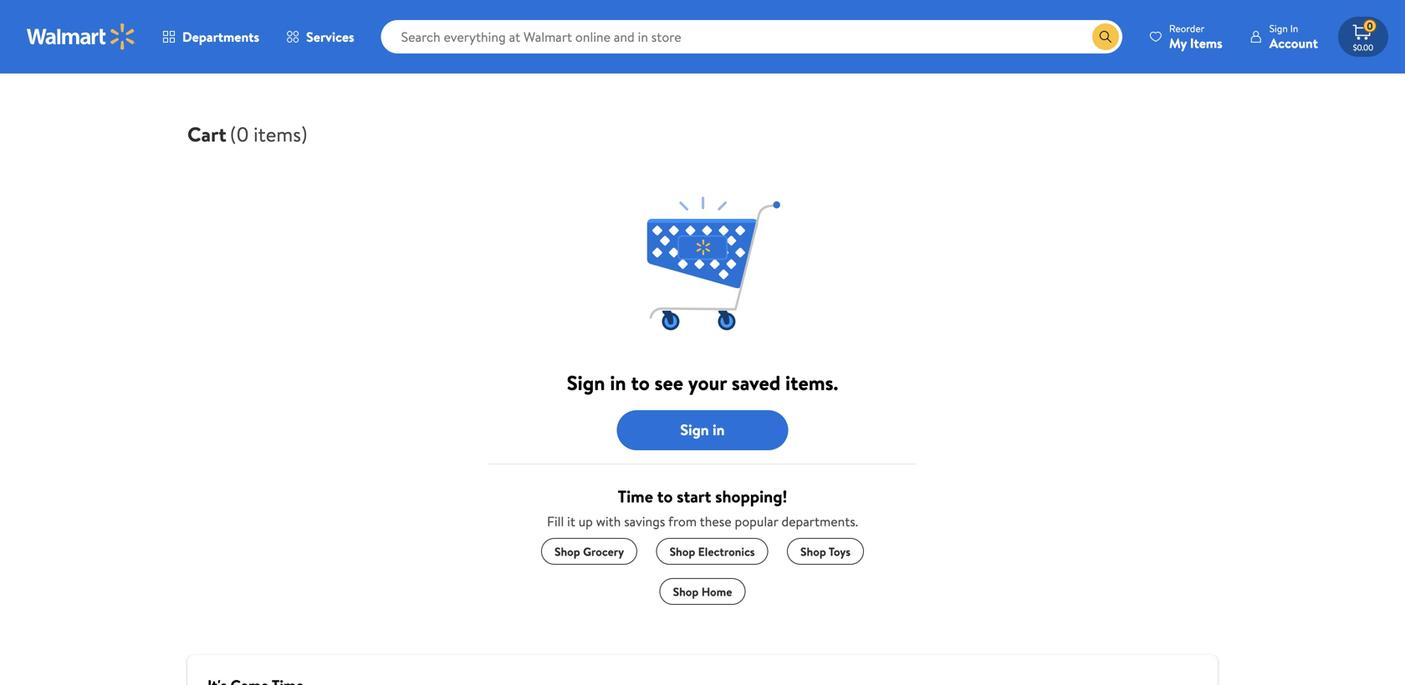 Task type: vqa. For each thing, say whether or not it's contained in the screenshot.
"Walmart" image
yes



Task type: locate. For each thing, give the bounding box(es) containing it.
start
[[677, 485, 711, 509]]

shop grocery link
[[541, 539, 637, 565]]

sign left the in
[[1269, 21, 1288, 36]]

in left see on the left of the page
[[610, 369, 626, 397]]

shopping!
[[715, 485, 787, 509]]

sign inside sign in account
[[1269, 21, 1288, 36]]

departments.
[[781, 513, 858, 531]]

electronics
[[698, 544, 755, 560]]

in inside sign in button
[[713, 420, 725, 441]]

sign
[[1269, 21, 1288, 36], [567, 369, 605, 397], [680, 420, 709, 441]]

sign in to see your saved items.
[[567, 369, 838, 397]]

account
[[1269, 34, 1318, 52]]

home
[[701, 584, 732, 600]]

sign in account
[[1269, 21, 1318, 52]]

your
[[688, 369, 727, 397]]

grocery
[[583, 544, 624, 560]]

0 horizontal spatial in
[[610, 369, 626, 397]]

Walmart Site-Wide search field
[[381, 20, 1122, 54]]

in for sign in to see your saved items.
[[610, 369, 626, 397]]

shop inside 'link'
[[670, 544, 695, 560]]

1 vertical spatial sign
[[567, 369, 605, 397]]

in down your
[[713, 420, 725, 441]]

1 horizontal spatial in
[[713, 420, 725, 441]]

my
[[1169, 34, 1187, 52]]

these
[[700, 513, 732, 531]]

sign for sign in account
[[1269, 21, 1288, 36]]

shop
[[554, 544, 580, 560], [670, 544, 695, 560], [800, 544, 826, 560], [673, 584, 699, 600]]

0 vertical spatial in
[[610, 369, 626, 397]]

1 horizontal spatial sign
[[680, 420, 709, 441]]

shop down from
[[670, 544, 695, 560]]

fill
[[547, 513, 564, 531]]

sign down sign in to see your saved items.
[[680, 420, 709, 441]]

savings
[[624, 513, 665, 531]]

with
[[596, 513, 621, 531]]

1 vertical spatial to
[[657, 485, 673, 509]]

to
[[631, 369, 650, 397], [657, 485, 673, 509]]

$0.00
[[1353, 42, 1373, 53]]

search icon image
[[1099, 30, 1112, 43]]

shop toys link
[[787, 539, 864, 565]]

0 vertical spatial sign
[[1269, 21, 1288, 36]]

0 horizontal spatial sign
[[567, 369, 605, 397]]

shop home
[[673, 584, 732, 600]]

shop for shop grocery
[[554, 544, 580, 560]]

to left "start"
[[657, 485, 673, 509]]

in
[[610, 369, 626, 397], [713, 420, 725, 441]]

in for sign in
[[713, 420, 725, 441]]

items
[[1190, 34, 1223, 52]]

cart
[[187, 120, 226, 148]]

0 horizontal spatial to
[[631, 369, 650, 397]]

to left see on the left of the page
[[631, 369, 650, 397]]

it
[[567, 513, 575, 531]]

from
[[668, 513, 697, 531]]

shop left toys
[[800, 544, 826, 560]]

sign left see on the left of the page
[[567, 369, 605, 397]]

Search search field
[[381, 20, 1122, 54]]

shop for shop electronics
[[670, 544, 695, 560]]

see
[[655, 369, 683, 397]]

services button
[[273, 17, 368, 57]]

sign for sign in
[[680, 420, 709, 441]]

shop down the it
[[554, 544, 580, 560]]

2 horizontal spatial sign
[[1269, 21, 1288, 36]]

shop left home
[[673, 584, 699, 600]]

1 vertical spatial in
[[713, 420, 725, 441]]

shop electronics
[[670, 544, 755, 560]]

sign inside button
[[680, 420, 709, 441]]

reorder my items
[[1169, 21, 1223, 52]]

2 vertical spatial sign
[[680, 420, 709, 441]]



Task type: describe. For each thing, give the bounding box(es) containing it.
in
[[1290, 21, 1298, 36]]

shop home link
[[660, 579, 746, 606]]

sign for sign in to see your saved items.
[[567, 369, 605, 397]]

empty cart image
[[602, 182, 803, 349]]

shop for shop home
[[673, 584, 699, 600]]

time
[[618, 485, 653, 509]]

toys
[[829, 544, 851, 560]]

reorder
[[1169, 21, 1205, 36]]

popular
[[735, 513, 778, 531]]

1 horizontal spatial to
[[657, 485, 673, 509]]

up
[[579, 513, 593, 531]]

time to start shopping!
[[618, 485, 787, 509]]

departments
[[182, 28, 259, 46]]

departments button
[[149, 17, 273, 57]]

services
[[306, 28, 354, 46]]

shop toys
[[800, 544, 851, 560]]

shop grocery
[[554, 544, 624, 560]]

cart (0 items)
[[187, 120, 308, 148]]

fill it up with savings from these popular departments.
[[547, 513, 858, 531]]

walmart image
[[27, 23, 135, 50]]

0
[[1367, 19, 1373, 33]]

sign in button
[[617, 411, 788, 451]]

shop for shop toys
[[800, 544, 826, 560]]

items.
[[785, 369, 838, 397]]

0 vertical spatial to
[[631, 369, 650, 397]]

sign in
[[680, 420, 725, 441]]

saved
[[732, 369, 781, 397]]

items)
[[254, 120, 308, 148]]

(0
[[230, 120, 249, 148]]

shop electronics link
[[656, 539, 768, 565]]



